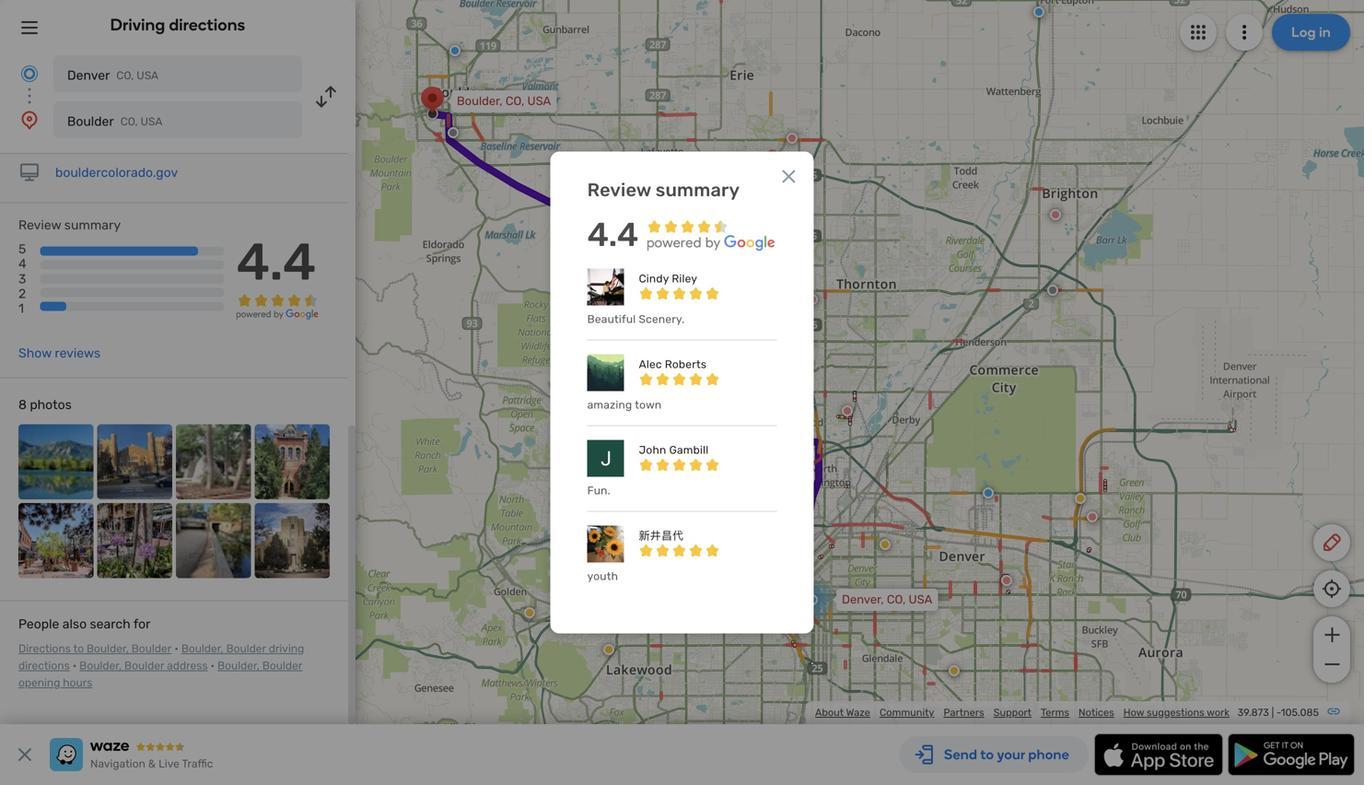 Task type: locate. For each thing, give the bounding box(es) containing it.
directions right driving in the left of the page
[[169, 15, 246, 35]]

1 horizontal spatial directions
[[169, 15, 246, 35]]

3
[[18, 271, 26, 286]]

youth
[[588, 570, 619, 583]]

0 vertical spatial review
[[588, 179, 652, 201]]

image 5 of boulder, boulder image
[[18, 503, 94, 578]]

boulder, co, usa
[[457, 94, 551, 108]]

summary up riley on the top of the page
[[656, 179, 740, 201]]

boulder, for boulder, boulder opening hours
[[218, 660, 260, 672]]

boulder co, usa
[[67, 114, 163, 129]]

image 8 of boulder, boulder image
[[255, 503, 330, 578]]

review summary
[[588, 179, 740, 201], [18, 218, 121, 233]]

show reviews
[[18, 346, 101, 361]]

boulder, inside boulder, boulder driving directions
[[181, 642, 224, 655]]

boulder inside boulder, boulder opening hours
[[263, 660, 303, 672]]

boulder inside boulder, boulder driving directions
[[226, 642, 266, 655]]

people also search for
[[18, 617, 151, 632]]

co, inside boulder co, usa
[[120, 115, 138, 128]]

town
[[635, 399, 662, 411]]

1 vertical spatial review
[[18, 218, 61, 233]]

photos
[[30, 397, 72, 413]]

image 1 of boulder, boulder image
[[18, 424, 94, 500]]

boulder, for boulder, boulder address
[[80, 660, 122, 672]]

terms
[[1041, 706, 1070, 719]]

boulder,
[[457, 94, 503, 108], [87, 642, 129, 655], [181, 642, 224, 655], [80, 660, 122, 672], [218, 660, 260, 672]]

0 horizontal spatial 4.4
[[236, 231, 316, 293]]

0 vertical spatial summary
[[656, 179, 740, 201]]

navigation & live traffic
[[90, 758, 213, 770]]

0 vertical spatial directions
[[169, 15, 246, 35]]

beautiful scenery.
[[588, 313, 685, 326]]

computer image
[[18, 162, 41, 184]]

boulder, inside boulder, boulder opening hours
[[218, 660, 260, 672]]

summary down bouldercolorado.gov
[[64, 218, 121, 233]]

39.873
[[1238, 706, 1270, 719]]

roberts
[[665, 358, 707, 371]]

directions to boulder, boulder link
[[18, 642, 172, 655]]

4.4
[[588, 215, 639, 254], [236, 231, 316, 293]]

co, inside denver co, usa
[[117, 69, 134, 82]]

john gambill
[[639, 444, 709, 457]]

boulder
[[67, 114, 114, 129], [132, 642, 172, 655], [226, 642, 266, 655], [124, 660, 164, 672], [263, 660, 303, 672]]

usa
[[137, 69, 159, 82], [528, 94, 551, 108], [141, 115, 163, 128], [909, 593, 933, 607]]

usa for denver,
[[909, 593, 933, 607]]

boulder, boulder driving directions link
[[18, 642, 304, 672]]

review
[[588, 179, 652, 201], [18, 218, 61, 233]]

review summary up '5'
[[18, 218, 121, 233]]

directions down the directions
[[18, 660, 70, 672]]

1 vertical spatial directions
[[18, 660, 70, 672]]

review summary up cindy riley
[[588, 179, 740, 201]]

cindy
[[639, 272, 669, 285]]

boulder, for boulder, boulder driving directions
[[181, 642, 224, 655]]

about waze community partners support terms notices how suggestions work 39.873 | -105.085
[[816, 706, 1320, 719]]

support
[[994, 706, 1032, 719]]

show
[[18, 346, 52, 361]]

0 horizontal spatial summary
[[64, 218, 121, 233]]

105.085
[[1282, 706, 1320, 719]]

usa inside boulder co, usa
[[141, 115, 163, 128]]

boulder for boulder, boulder address
[[124, 660, 164, 672]]

2
[[18, 286, 26, 301]]

boulder, boulder opening hours
[[18, 660, 303, 689]]

search
[[90, 617, 131, 632]]

work
[[1207, 706, 1230, 719]]

usa for boulder
[[141, 115, 163, 128]]

4
[[18, 256, 26, 272]]

0 horizontal spatial review
[[18, 218, 61, 233]]

live
[[159, 758, 180, 770]]

0 horizontal spatial directions
[[18, 660, 70, 672]]

about
[[816, 706, 844, 719]]

for
[[133, 617, 151, 632]]

link image
[[1327, 704, 1342, 719]]

boulder, for boulder, co, usa
[[457, 94, 503, 108]]

amazing town
[[588, 399, 662, 411]]

boulder, boulder address link
[[80, 660, 208, 672]]

1 horizontal spatial review
[[588, 179, 652, 201]]

新井昌代
[[639, 529, 684, 542]]

&
[[148, 758, 156, 770]]

people
[[18, 617, 59, 632]]

co, for denver
[[117, 69, 134, 82]]

fun.
[[588, 484, 611, 497]]

terms link
[[1041, 706, 1070, 719]]

cindy riley
[[639, 272, 698, 285]]

beautiful
[[588, 313, 636, 326]]

partners
[[944, 706, 985, 719]]

how
[[1124, 706, 1145, 719]]

1 horizontal spatial review summary
[[588, 179, 740, 201]]

denver co, usa
[[67, 68, 159, 83]]

summary
[[656, 179, 740, 201], [64, 218, 121, 233]]

directions
[[169, 15, 246, 35], [18, 660, 70, 672]]

image 6 of boulder, boulder image
[[97, 503, 172, 578]]

about waze link
[[816, 706, 871, 719]]

driving directions
[[110, 15, 246, 35]]

5
[[18, 242, 26, 257]]

co,
[[117, 69, 134, 82], [506, 94, 525, 108], [120, 115, 138, 128], [887, 593, 906, 607]]

|
[[1272, 706, 1275, 719]]

1 vertical spatial review summary
[[18, 218, 121, 233]]

usa for boulder,
[[528, 94, 551, 108]]

address
[[167, 660, 208, 672]]

driving
[[269, 642, 304, 655]]

usa inside denver co, usa
[[137, 69, 159, 82]]

boulder for boulder, boulder driving directions
[[226, 642, 266, 655]]

0 vertical spatial review summary
[[588, 179, 740, 201]]



Task type: describe. For each thing, give the bounding box(es) containing it.
support link
[[994, 706, 1032, 719]]

8
[[18, 397, 27, 413]]

community
[[880, 706, 935, 719]]

reviews
[[55, 346, 101, 361]]

-
[[1277, 706, 1282, 719]]

0 horizontal spatial review summary
[[18, 218, 121, 233]]

usa for denver
[[137, 69, 159, 82]]

boulder for boulder, boulder opening hours
[[263, 660, 303, 672]]

community link
[[880, 706, 935, 719]]

partners link
[[944, 706, 985, 719]]

denver,
[[842, 593, 884, 607]]

1
[[18, 301, 24, 316]]

x image
[[778, 165, 800, 188]]

co, for boulder,
[[506, 94, 525, 108]]

suggestions
[[1147, 706, 1205, 719]]

1 horizontal spatial 4.4
[[588, 215, 639, 254]]

gambill
[[670, 444, 709, 457]]

boulder, boulder driving directions
[[18, 642, 304, 672]]

image 3 of boulder, boulder image
[[176, 424, 251, 500]]

co, for denver,
[[887, 593, 906, 607]]

image 4 of boulder, boulder image
[[255, 424, 330, 500]]

location image
[[18, 109, 41, 131]]

8 photos
[[18, 397, 72, 413]]

directions
[[18, 642, 71, 655]]

alec roberts
[[639, 358, 707, 371]]

notices
[[1079, 706, 1115, 719]]

traffic
[[182, 758, 213, 770]]

riley
[[672, 272, 698, 285]]

5 4 3 2 1
[[18, 242, 26, 316]]

how suggestions work link
[[1124, 706, 1230, 719]]

current location image
[[18, 63, 41, 85]]

scenery.
[[639, 313, 685, 326]]

x image
[[14, 744, 36, 766]]

directions inside boulder, boulder driving directions
[[18, 660, 70, 672]]

directions to boulder, boulder
[[18, 642, 172, 655]]

bouldercolorado.gov
[[55, 165, 178, 180]]

co, for boulder
[[120, 115, 138, 128]]

to
[[73, 642, 84, 655]]

navigation
[[90, 758, 145, 770]]

opening
[[18, 677, 60, 689]]

john
[[639, 444, 667, 457]]

bouldercolorado.gov link
[[55, 165, 178, 180]]

image 2 of boulder, boulder image
[[97, 424, 172, 500]]

boulder, boulder address
[[80, 660, 208, 672]]

waze
[[847, 706, 871, 719]]

1 vertical spatial summary
[[64, 218, 121, 233]]

zoom in image
[[1321, 624, 1344, 646]]

notices link
[[1079, 706, 1115, 719]]

boulder, boulder opening hours link
[[18, 660, 303, 689]]

amazing
[[588, 399, 633, 411]]

pencil image
[[1322, 532, 1344, 554]]

zoom out image
[[1321, 653, 1344, 676]]

alec
[[639, 358, 662, 371]]

also
[[62, 617, 87, 632]]

hours
[[63, 677, 93, 689]]

driving
[[110, 15, 165, 35]]

denver, co, usa
[[842, 593, 933, 607]]

image 7 of boulder, boulder image
[[176, 503, 251, 578]]

denver
[[67, 68, 110, 83]]

1 horizontal spatial summary
[[656, 179, 740, 201]]



Task type: vqa. For each thing, say whether or not it's contained in the screenshot.
Review
yes



